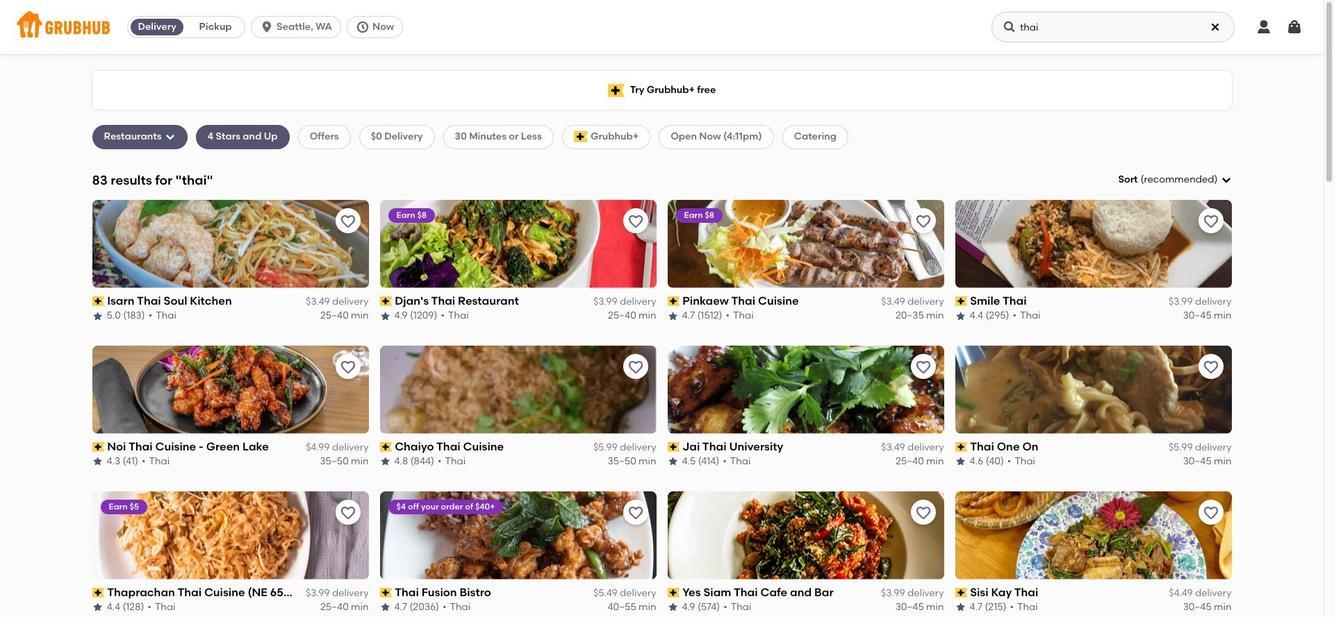 Task type: describe. For each thing, give the bounding box(es) containing it.
star icon image for thai fusion bistro logo
[[380, 603, 391, 614]]

subscription pass image for "star icon" corresponding to chaiyo thai cuisine logo
[[380, 443, 392, 453]]

0 vertical spatial grubhub plus flag logo image
[[608, 84, 625, 97]]

0 horizontal spatial grubhub plus flag logo image
[[574, 132, 588, 143]]

star icon image for chaiyo thai cuisine logo
[[380, 457, 391, 468]]

pinkaew thai cuisine logo image
[[668, 200, 944, 288]]

thai one on logo image
[[955, 346, 1232, 434]]

jai thai university logo image
[[668, 346, 944, 434]]

main navigation navigation
[[0, 0, 1324, 54]]

subscription pass image for thaprachan thai cuisine (ne 65th st)  logo's "star icon"
[[92, 589, 104, 598]]

Search for food, convenience, alcohol... search field
[[992, 12, 1235, 42]]

subscription pass image for "star icon" for yes siam thai cafe and bar logo
[[668, 589, 680, 598]]

isarn thai soul kitchen logo image
[[92, 200, 369, 288]]

svg image inside main navigation navigation
[[1210, 22, 1221, 33]]

star icon image for djan's thai restaurant logo
[[380, 311, 391, 322]]

star icon image for yes siam thai cafe and bar logo
[[668, 603, 679, 614]]

1 vertical spatial svg image
[[164, 132, 176, 143]]

noi thai cuisine - green lake logo image
[[92, 346, 369, 434]]



Task type: vqa. For each thing, say whether or not it's contained in the screenshot.
Name Edit
no



Task type: locate. For each thing, give the bounding box(es) containing it.
star icon image for noi thai cuisine - green lake logo
[[92, 457, 103, 468]]

subscription pass image
[[92, 297, 104, 307], [380, 297, 392, 307], [668, 297, 680, 307], [380, 443, 392, 453], [668, 443, 680, 453], [955, 443, 968, 453], [92, 589, 104, 598], [380, 589, 392, 598], [668, 589, 680, 598], [955, 589, 968, 598]]

svg image
[[1256, 19, 1273, 35], [1287, 19, 1303, 35], [260, 20, 274, 34], [356, 20, 370, 34], [1003, 20, 1017, 34], [1221, 175, 1232, 186]]

1 horizontal spatial grubhub plus flag logo image
[[608, 84, 625, 97]]

thaprachan thai cuisine (ne 65th st)  logo image
[[92, 492, 369, 580]]

svg image
[[1210, 22, 1221, 33], [164, 132, 176, 143]]

subscription pass image for "star icon" corresponding to smile thai logo
[[955, 297, 968, 307]]

0 vertical spatial svg image
[[1210, 22, 1221, 33]]

star icon image for pinkaew thai cuisine logo
[[668, 311, 679, 322]]

sisi kay thai logo image
[[955, 492, 1232, 580]]

subscription pass image for "star icon" for pinkaew thai cuisine logo
[[668, 297, 680, 307]]

subscription pass image for "star icon" related to isarn thai soul kitchen logo
[[92, 297, 104, 307]]

smile thai logo image
[[955, 200, 1232, 288]]

1 vertical spatial subscription pass image
[[92, 443, 104, 453]]

1 horizontal spatial svg image
[[1210, 22, 1221, 33]]

subscription pass image for djan's thai restaurant logo's "star icon"
[[380, 297, 392, 307]]

yes siam thai cafe and bar logo image
[[668, 492, 944, 580]]

None field
[[1119, 173, 1232, 187]]

star icon image for isarn thai soul kitchen logo
[[92, 311, 103, 322]]

subscription pass image for jai thai university logo's "star icon"
[[668, 443, 680, 453]]

thai fusion bistro logo image
[[380, 492, 657, 580]]

star icon image for thaprachan thai cuisine (ne 65th st)  logo
[[92, 603, 103, 614]]

subscription pass image for "star icon" corresponding to thai one on logo
[[955, 443, 968, 453]]

djan's thai restaurant logo image
[[380, 200, 657, 288]]

grubhub plus flag logo image
[[608, 84, 625, 97], [574, 132, 588, 143]]

0 horizontal spatial subscription pass image
[[92, 443, 104, 453]]

star icon image
[[92, 311, 103, 322], [380, 311, 391, 322], [668, 311, 679, 322], [955, 311, 967, 322], [92, 457, 103, 468], [380, 457, 391, 468], [668, 457, 679, 468], [955, 457, 967, 468], [92, 603, 103, 614], [380, 603, 391, 614], [668, 603, 679, 614], [955, 603, 967, 614]]

0 horizontal spatial svg image
[[164, 132, 176, 143]]

star icon image for thai one on logo
[[955, 457, 967, 468]]

0 vertical spatial subscription pass image
[[955, 297, 968, 307]]

subscription pass image for sisi kay thai logo's "star icon"
[[955, 589, 968, 598]]

subscription pass image for noi thai cuisine - green lake logo's "star icon"
[[92, 443, 104, 453]]

subscription pass image for "star icon" related to thai fusion bistro logo
[[380, 589, 392, 598]]

star icon image for jai thai university logo
[[668, 457, 679, 468]]

star icon image for sisi kay thai logo
[[955, 603, 967, 614]]

1 vertical spatial grubhub plus flag logo image
[[574, 132, 588, 143]]

star icon image for smile thai logo
[[955, 311, 967, 322]]

subscription pass image
[[955, 297, 968, 307], [92, 443, 104, 453]]

chaiyo thai cuisine logo image
[[380, 346, 657, 434]]

1 horizontal spatial subscription pass image
[[955, 297, 968, 307]]



